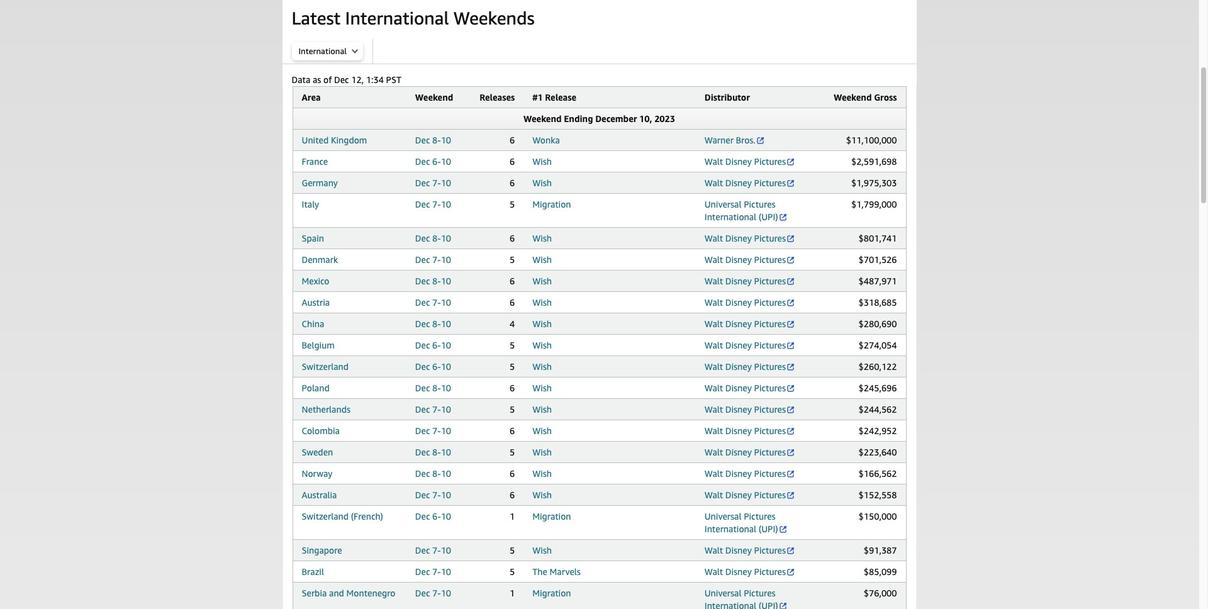Task type: describe. For each thing, give the bounding box(es) containing it.
area
[[302, 92, 321, 103]]

disney for $166,562
[[726, 468, 752, 479]]

colombia link
[[302, 425, 340, 436]]

dec for norway
[[415, 468, 430, 479]]

wonka link
[[533, 135, 560, 145]]

united kingdom link
[[302, 135, 367, 145]]

dec for switzerland (french)
[[415, 511, 430, 522]]

france link
[[302, 156, 328, 167]]

mexico
[[302, 276, 329, 286]]

release
[[545, 92, 577, 103]]

the
[[533, 566, 548, 577]]

disney for $244,562
[[726, 404, 752, 415]]

dec 8-10 for mexico
[[415, 276, 451, 286]]

kingdom
[[331, 135, 367, 145]]

walt for $166,562
[[705, 468, 723, 479]]

$487,971
[[859, 276, 897, 286]]

universal pictures international (upi) link for $150,000
[[705, 511, 788, 534]]

7- for australia
[[432, 490, 441, 500]]

$2,591,698
[[852, 156, 897, 167]]

dec 7-10 for austria
[[415, 297, 451, 308]]

$260,122
[[859, 361, 897, 372]]

montenegro
[[347, 588, 396, 599]]

7- for singapore
[[432, 545, 441, 556]]

dec for netherlands
[[415, 404, 430, 415]]

warner bros.
[[705, 135, 756, 145]]

8- for norway
[[432, 468, 441, 479]]

10 for australia
[[441, 490, 451, 500]]

germany link
[[302, 178, 338, 188]]

united kingdom
[[302, 135, 367, 145]]

brazil
[[302, 566, 324, 577]]

6- for switzerland (french)
[[432, 511, 441, 522]]

$150,000
[[859, 511, 897, 522]]

serbia and montenegro link
[[302, 588, 396, 599]]

switzerland (french)
[[302, 511, 383, 522]]

10 for brazil
[[441, 566, 451, 577]]

$274,054
[[859, 340, 897, 351]]

walt disney pictures link for $244,562
[[705, 404, 796, 415]]

6 for mexico
[[510, 276, 515, 286]]

walt disney pictures for $260,122
[[705, 361, 786, 372]]

10 for spain
[[441, 233, 451, 244]]

walt disney pictures link for $223,640
[[705, 447, 796, 458]]

dec 8-10 for spain
[[415, 233, 451, 244]]

dec for brazil
[[415, 566, 430, 577]]

1 for dec 6-10
[[510, 511, 515, 522]]

pictures for $85,099
[[754, 566, 786, 577]]

united
[[302, 135, 329, 145]]

universal for $1,799,000
[[705, 199, 742, 210]]

walt disney pictures for $274,054
[[705, 340, 786, 351]]

walt disney pictures for $91,387
[[705, 545, 786, 556]]

walt disney pictures for $223,640
[[705, 447, 786, 458]]

dec 6-10 link for switzerland
[[415, 361, 451, 372]]

switzerland (french) link
[[302, 511, 383, 522]]

$242,952
[[859, 425, 897, 436]]

7- for colombia
[[432, 425, 441, 436]]

$76,000
[[864, 588, 897, 599]]

australia
[[302, 490, 337, 500]]

pictures for $223,640
[[754, 447, 786, 458]]

wish for denmark
[[533, 254, 552, 265]]

$245,696
[[859, 383, 897, 393]]

$223,640
[[859, 447, 897, 458]]

austria link
[[302, 297, 330, 308]]

denmark link
[[302, 254, 338, 265]]

migration for switzerland (french)
[[533, 511, 571, 522]]

walt disney pictures for $487,971
[[705, 276, 786, 286]]

dec 6-10 for switzerland
[[415, 361, 451, 372]]

dec 6-10 link for france
[[415, 156, 451, 167]]

7- for germany
[[432, 178, 441, 188]]

dec for colombia
[[415, 425, 430, 436]]

the marvels link
[[533, 566, 581, 577]]

#1 release
[[533, 92, 577, 103]]

france
[[302, 156, 328, 167]]

italy
[[302, 199, 319, 210]]

mexico link
[[302, 276, 329, 286]]

walt for $242,952
[[705, 425, 723, 436]]

warner
[[705, 135, 734, 145]]

dec for belgium
[[415, 340, 430, 351]]

6 for united kingdom
[[510, 135, 515, 145]]

dec for italy
[[415, 199, 430, 210]]

wish link for norway
[[533, 468, 552, 479]]

dec for poland
[[415, 383, 430, 393]]

12,
[[351, 74, 364, 85]]

6 for spain
[[510, 233, 515, 244]]

8- for china
[[432, 318, 441, 329]]

wish for switzerland
[[533, 361, 552, 372]]

$166,562
[[859, 468, 897, 479]]

bros.
[[736, 135, 756, 145]]

italy link
[[302, 199, 319, 210]]

wish link for colombia
[[533, 425, 552, 436]]

wish for france
[[533, 156, 552, 167]]

10 for sweden
[[441, 447, 451, 458]]

disney for $280,690
[[726, 318, 752, 329]]

denmark
[[302, 254, 338, 265]]

$701,526
[[859, 254, 897, 265]]

austria
[[302, 297, 330, 308]]

wish for belgium
[[533, 340, 552, 351]]

warner bros. link
[[705, 135, 765, 145]]

dec for denmark
[[415, 254, 430, 265]]

data as of dec 12, 1:34 pst
[[292, 74, 402, 85]]

2023
[[655, 113, 675, 124]]

brazil link
[[302, 566, 324, 577]]

wish link for germany
[[533, 178, 552, 188]]

spain link
[[302, 233, 324, 244]]

latest international weekends
[[292, 8, 535, 28]]

dec 7-10 link for singapore
[[415, 545, 451, 556]]

china
[[302, 318, 324, 329]]

december
[[596, 113, 637, 124]]

migration for serbia and montenegro
[[533, 588, 571, 599]]

$91,387
[[864, 545, 897, 556]]

and
[[329, 588, 344, 599]]

wish link for china
[[533, 318, 552, 329]]

disney for $2,591,698
[[726, 156, 752, 167]]

$280,690
[[859, 318, 897, 329]]

wonka
[[533, 135, 560, 145]]

walt for $245,696
[[705, 383, 723, 393]]

walt disney pictures link for $1,975,303
[[705, 178, 796, 188]]

weekend for weekend ending december 10, 2023
[[524, 113, 562, 124]]

walt disney pictures link for $260,122
[[705, 361, 796, 372]]

$85,099
[[864, 566, 897, 577]]

wish link for singapore
[[533, 545, 552, 556]]

10 for mexico
[[441, 276, 451, 286]]

releases
[[480, 92, 515, 103]]

universal pictures international (upi) link for $76,000
[[705, 588, 788, 609]]

dec for china
[[415, 318, 430, 329]]

1 for dec 7-10
[[510, 588, 515, 599]]

walt disney pictures for $280,690
[[705, 318, 786, 329]]

singapore link
[[302, 545, 342, 556]]

walt for $487,971
[[705, 276, 723, 286]]

dec for mexico
[[415, 276, 430, 286]]

weekends
[[454, 8, 535, 28]]

disney for $242,952
[[726, 425, 752, 436]]

germany
[[302, 178, 338, 188]]

sweden link
[[302, 447, 333, 458]]

serbia
[[302, 588, 327, 599]]

disney for $487,971
[[726, 276, 752, 286]]

pst
[[386, 74, 402, 85]]

universal for $150,000
[[705, 511, 742, 522]]

disney for $274,054
[[726, 340, 752, 351]]

wish for norway
[[533, 468, 552, 479]]

dec 8-10 link for spain
[[415, 233, 451, 244]]

universal pictures international (upi) for $76,000
[[705, 588, 778, 609]]

dec 7-10 for singapore
[[415, 545, 451, 556]]

(upi) for $76,000
[[759, 600, 778, 609]]



Task type: vqa. For each thing, say whether or not it's contained in the screenshot.
10 related to France
yes



Task type: locate. For each thing, give the bounding box(es) containing it.
8 6 from the top
[[510, 425, 515, 436]]

singapore
[[302, 545, 342, 556]]

1 6- from the top
[[432, 156, 441, 167]]

wish for sweden
[[533, 447, 552, 458]]

spain
[[302, 233, 324, 244]]

1 vertical spatial switzerland
[[302, 511, 349, 522]]

4 dec 8-10 from the top
[[415, 318, 451, 329]]

pictures for $274,054
[[754, 340, 786, 351]]

11 walt disney pictures link from the top
[[705, 404, 796, 415]]

1 dec 7-10 link from the top
[[415, 178, 451, 188]]

poland link
[[302, 383, 330, 393]]

16 10 from the top
[[441, 468, 451, 479]]

$11,100,000
[[846, 135, 897, 145]]

2 vertical spatial (upi)
[[759, 600, 778, 609]]

5 for denmark
[[510, 254, 515, 265]]

3 7- from the top
[[432, 254, 441, 265]]

7 wish link from the top
[[533, 318, 552, 329]]

7 dec 8-10 link from the top
[[415, 468, 451, 479]]

7 dec 8-10 from the top
[[415, 468, 451, 479]]

10 for italy
[[441, 199, 451, 210]]

dec for united kingdom
[[415, 135, 430, 145]]

5 for sweden
[[510, 447, 515, 458]]

1 vertical spatial universal pictures international (upi)
[[705, 511, 778, 534]]

10 for serbia and montenegro
[[441, 588, 451, 599]]

0 vertical spatial migration link
[[533, 199, 571, 210]]

9 6 from the top
[[510, 468, 515, 479]]

weekend for weekend gross
[[834, 92, 872, 103]]

14 wish link from the top
[[533, 468, 552, 479]]

6 for germany
[[510, 178, 515, 188]]

wish link for spain
[[533, 233, 552, 244]]

switzerland
[[302, 361, 349, 372], [302, 511, 349, 522]]

walt disney pictures link
[[705, 156, 796, 167], [705, 178, 796, 188], [705, 233, 796, 244], [705, 254, 796, 265], [705, 276, 796, 286], [705, 297, 796, 308], [705, 318, 796, 329], [705, 340, 796, 351], [705, 361, 796, 372], [705, 383, 796, 393], [705, 404, 796, 415], [705, 425, 796, 436], [705, 447, 796, 458], [705, 468, 796, 479], [705, 490, 796, 500], [705, 545, 796, 556], [705, 566, 796, 577]]

0 vertical spatial switzerland
[[302, 361, 349, 372]]

wish for spain
[[533, 233, 552, 244]]

dec for austria
[[415, 297, 430, 308]]

dec for australia
[[415, 490, 430, 500]]

australia link
[[302, 490, 337, 500]]

15 wish link from the top
[[533, 490, 552, 500]]

10,
[[640, 113, 652, 124]]

0 vertical spatial universal
[[705, 199, 742, 210]]

3 (upi) from the top
[[759, 600, 778, 609]]

walt disney pictures link for $274,054
[[705, 340, 796, 351]]

weekend ending december 10, 2023
[[524, 113, 675, 124]]

wish link for australia
[[533, 490, 552, 500]]

dec 7-10 link for austria
[[415, 297, 451, 308]]

1 vertical spatial universal pictures international (upi) link
[[705, 511, 788, 534]]

wish
[[533, 156, 552, 167], [533, 178, 552, 188], [533, 233, 552, 244], [533, 254, 552, 265], [533, 276, 552, 286], [533, 297, 552, 308], [533, 318, 552, 329], [533, 340, 552, 351], [533, 361, 552, 372], [533, 383, 552, 393], [533, 404, 552, 415], [533, 425, 552, 436], [533, 447, 552, 458], [533, 468, 552, 479], [533, 490, 552, 500], [533, 545, 552, 556]]

5 6 from the top
[[510, 276, 515, 286]]

16 wish link from the top
[[533, 545, 552, 556]]

0 vertical spatial universal pictures international (upi)
[[705, 199, 778, 222]]

3 dec 7-10 from the top
[[415, 254, 451, 265]]

3 dec 7-10 link from the top
[[415, 254, 451, 265]]

china link
[[302, 318, 324, 329]]

as
[[313, 74, 321, 85]]

weekend
[[415, 92, 453, 103], [834, 92, 872, 103], [524, 113, 562, 124]]

12 walt disney pictures link from the top
[[705, 425, 796, 436]]

migration link
[[533, 199, 571, 210], [533, 511, 571, 522], [533, 588, 571, 599]]

1 8- from the top
[[432, 135, 441, 145]]

7 7- from the top
[[432, 490, 441, 500]]

5 dec 8-10 link from the top
[[415, 383, 451, 393]]

dec for switzerland
[[415, 361, 430, 372]]

10 for singapore
[[441, 545, 451, 556]]

2 walt from the top
[[705, 178, 723, 188]]

dec 7-10 link for serbia and montenegro
[[415, 588, 451, 599]]

dec 6-10 for belgium
[[415, 340, 451, 351]]

poland
[[302, 383, 330, 393]]

15 disney from the top
[[726, 490, 752, 500]]

universal pictures international (upi) link for $1,799,000
[[705, 199, 788, 222]]

walt
[[705, 156, 723, 167], [705, 178, 723, 188], [705, 233, 723, 244], [705, 254, 723, 265], [705, 276, 723, 286], [705, 297, 723, 308], [705, 318, 723, 329], [705, 340, 723, 351], [705, 361, 723, 372], [705, 383, 723, 393], [705, 404, 723, 415], [705, 425, 723, 436], [705, 447, 723, 458], [705, 468, 723, 479], [705, 490, 723, 500], [705, 545, 723, 556], [705, 566, 723, 577]]

1 vertical spatial migration
[[533, 511, 571, 522]]

14 disney from the top
[[726, 468, 752, 479]]

8- for sweden
[[432, 447, 441, 458]]

5 5 from the top
[[510, 404, 515, 415]]

1 switzerland from the top
[[302, 361, 349, 372]]

3 migration link from the top
[[533, 588, 571, 599]]

dropdown image
[[352, 48, 358, 54]]

10 dec 7-10 from the top
[[415, 588, 451, 599]]

4 dec 6-10 link from the top
[[415, 511, 451, 522]]

dec 7-10 for australia
[[415, 490, 451, 500]]

4 dec 6-10 from the top
[[415, 511, 451, 522]]

1 horizontal spatial weekend
[[524, 113, 562, 124]]

4 walt disney pictures link from the top
[[705, 254, 796, 265]]

switzerland down 'australia' link
[[302, 511, 349, 522]]

disney for $701,526
[[726, 254, 752, 265]]

$801,741
[[859, 233, 897, 244]]

universal pictures international (upi)
[[705, 199, 778, 222], [705, 511, 778, 534], [705, 588, 778, 609]]

11 wish from the top
[[533, 404, 552, 415]]

8- for poland
[[432, 383, 441, 393]]

sweden
[[302, 447, 333, 458]]

0 horizontal spatial weekend
[[415, 92, 453, 103]]

gross
[[874, 92, 897, 103]]

8 dec 7-10 from the top
[[415, 545, 451, 556]]

1 vertical spatial migration link
[[533, 511, 571, 522]]

4 disney from the top
[[726, 254, 752, 265]]

data
[[292, 74, 310, 85]]

walt disney pictures link for $487,971
[[705, 276, 796, 286]]

universal pictures international (upi) for $150,000
[[705, 511, 778, 534]]

dec 6-10
[[415, 156, 451, 167], [415, 340, 451, 351], [415, 361, 451, 372], [415, 511, 451, 522]]

6 5 from the top
[[510, 447, 515, 458]]

1
[[510, 511, 515, 522], [510, 588, 515, 599]]

serbia and montenegro
[[302, 588, 396, 599]]

dec 7-10
[[415, 178, 451, 188], [415, 199, 451, 210], [415, 254, 451, 265], [415, 297, 451, 308], [415, 404, 451, 415], [415, 425, 451, 436], [415, 490, 451, 500], [415, 545, 451, 556], [415, 566, 451, 577], [415, 588, 451, 599]]

wish link for denmark
[[533, 254, 552, 265]]

disney for $152,558
[[726, 490, 752, 500]]

1 vertical spatial (upi)
[[759, 524, 778, 534]]

2 vertical spatial migration link
[[533, 588, 571, 599]]

8 10 from the top
[[441, 297, 451, 308]]

#1
[[533, 92, 543, 103]]

2 (upi) from the top
[[759, 524, 778, 534]]

(french)
[[351, 511, 383, 522]]

wish link for mexico
[[533, 276, 552, 286]]

13 10 from the top
[[441, 404, 451, 415]]

3 walt from the top
[[705, 233, 723, 244]]

16 wish from the top
[[533, 545, 552, 556]]

6 8- from the top
[[432, 447, 441, 458]]

wish for colombia
[[533, 425, 552, 436]]

$318,685
[[859, 297, 897, 308]]

3 dec 6-10 link from the top
[[415, 361, 451, 372]]

11 10 from the top
[[441, 361, 451, 372]]

1 migration link from the top
[[533, 199, 571, 210]]

netherlands link
[[302, 404, 351, 415]]

pictures for $166,562
[[754, 468, 786, 479]]

dec 6-10 link for switzerland (french)
[[415, 511, 451, 522]]

norway
[[302, 468, 333, 479]]

9 7- from the top
[[432, 566, 441, 577]]

walt disney pictures for $1,975,303
[[705, 178, 786, 188]]

0 vertical spatial universal pictures international (upi) link
[[705, 199, 788, 222]]

8-
[[432, 135, 441, 145], [432, 233, 441, 244], [432, 276, 441, 286], [432, 318, 441, 329], [432, 383, 441, 393], [432, 447, 441, 458], [432, 468, 441, 479]]

10 7- from the top
[[432, 588, 441, 599]]

7 dec 7-10 link from the top
[[415, 490, 451, 500]]

the marvels
[[533, 566, 581, 577]]

marvels
[[550, 566, 581, 577]]

$1,975,303
[[852, 178, 897, 188]]

2 walt disney pictures from the top
[[705, 178, 786, 188]]

14 10 from the top
[[441, 425, 451, 436]]

15 walt from the top
[[705, 490, 723, 500]]

norway link
[[302, 468, 333, 479]]

4
[[510, 318, 515, 329]]

walt disney pictures for $801,741
[[705, 233, 786, 244]]

10 10 from the top
[[441, 340, 451, 351]]

8 walt from the top
[[705, 340, 723, 351]]

14 walt disney pictures from the top
[[705, 468, 786, 479]]

10 for switzerland
[[441, 361, 451, 372]]

1 vertical spatial universal
[[705, 511, 742, 522]]

7 disney from the top
[[726, 318, 752, 329]]

4 dec 7-10 from the top
[[415, 297, 451, 308]]

universal pictures international (upi) for $1,799,000
[[705, 199, 778, 222]]

7 walt disney pictures link from the top
[[705, 318, 796, 329]]

7- for austria
[[432, 297, 441, 308]]

14 wish from the top
[[533, 468, 552, 479]]

walt disney pictures for $318,685
[[705, 297, 786, 308]]

9 walt from the top
[[705, 361, 723, 372]]

6-
[[432, 156, 441, 167], [432, 340, 441, 351], [432, 361, 441, 372], [432, 511, 441, 522]]

2 vertical spatial universal pictures international (upi) link
[[705, 588, 788, 609]]

1:34
[[366, 74, 384, 85]]

dec 7-10 for serbia and montenegro
[[415, 588, 451, 599]]

0 vertical spatial migration
[[533, 199, 571, 210]]

8- for spain
[[432, 233, 441, 244]]

weekend gross
[[834, 92, 897, 103]]

10 wish link from the top
[[533, 383, 552, 393]]

10 for denmark
[[441, 254, 451, 265]]

3 10 from the top
[[441, 178, 451, 188]]

of
[[324, 74, 332, 85]]

dec 8-10 for poland
[[415, 383, 451, 393]]

5 for netherlands
[[510, 404, 515, 415]]

7-
[[432, 178, 441, 188], [432, 199, 441, 210], [432, 254, 441, 265], [432, 297, 441, 308], [432, 404, 441, 415], [432, 425, 441, 436], [432, 490, 441, 500], [432, 545, 441, 556], [432, 566, 441, 577], [432, 588, 441, 599]]

walt disney pictures link for $701,526
[[705, 254, 796, 265]]

$244,562
[[859, 404, 897, 415]]

universal pictures international (upi) link
[[705, 199, 788, 222], [705, 511, 788, 534], [705, 588, 788, 609]]

3 6- from the top
[[432, 361, 441, 372]]

2 horizontal spatial weekend
[[834, 92, 872, 103]]

ending
[[564, 113, 593, 124]]

migration link for serbia and montenegro
[[533, 588, 571, 599]]

dec 8-10 for china
[[415, 318, 451, 329]]

pictures for $245,696
[[754, 383, 786, 393]]

wish for mexico
[[533, 276, 552, 286]]

10 6 from the top
[[510, 490, 515, 500]]

dec 7-10 link for italy
[[415, 199, 451, 210]]

$1,799,000
[[852, 199, 897, 210]]

switzerland link
[[302, 361, 349, 372]]

10 walt disney pictures link from the top
[[705, 383, 796, 393]]

13 walt disney pictures link from the top
[[705, 447, 796, 458]]

colombia
[[302, 425, 340, 436]]

2 vertical spatial migration
[[533, 588, 571, 599]]

2 dec 8-10 link from the top
[[415, 233, 451, 244]]

7 8- from the top
[[432, 468, 441, 479]]

walt disney pictures for $85,099
[[705, 566, 786, 577]]

4 walt from the top
[[705, 254, 723, 265]]

wish link for france
[[533, 156, 552, 167]]

migration
[[533, 199, 571, 210], [533, 511, 571, 522], [533, 588, 571, 599]]

6 dec 8-10 link from the top
[[415, 447, 451, 458]]

dec for france
[[415, 156, 430, 167]]

14 walt disney pictures link from the top
[[705, 468, 796, 479]]

(upi)
[[759, 211, 778, 222], [759, 524, 778, 534], [759, 600, 778, 609]]

3 migration from the top
[[533, 588, 571, 599]]

dec 6-10 link for belgium
[[415, 340, 451, 351]]

latest
[[292, 8, 341, 28]]

1 vertical spatial 1
[[510, 588, 515, 599]]

switzerland down belgium
[[302, 361, 349, 372]]

disney for $91,387
[[726, 545, 752, 556]]

dec 8-10 link
[[415, 135, 451, 145], [415, 233, 451, 244], [415, 276, 451, 286], [415, 318, 451, 329], [415, 383, 451, 393], [415, 447, 451, 458], [415, 468, 451, 479]]

7- for denmark
[[432, 254, 441, 265]]

wish link
[[533, 156, 552, 167], [533, 178, 552, 188], [533, 233, 552, 244], [533, 254, 552, 265], [533, 276, 552, 286], [533, 297, 552, 308], [533, 318, 552, 329], [533, 340, 552, 351], [533, 361, 552, 372], [533, 383, 552, 393], [533, 404, 552, 415], [533, 425, 552, 436], [533, 447, 552, 458], [533, 468, 552, 479], [533, 490, 552, 500], [533, 545, 552, 556]]

3 walt disney pictures link from the top
[[705, 233, 796, 244]]

walt disney pictures
[[705, 156, 786, 167], [705, 178, 786, 188], [705, 233, 786, 244], [705, 254, 786, 265], [705, 276, 786, 286], [705, 297, 786, 308], [705, 318, 786, 329], [705, 340, 786, 351], [705, 361, 786, 372], [705, 383, 786, 393], [705, 404, 786, 415], [705, 425, 786, 436], [705, 447, 786, 458], [705, 468, 786, 479], [705, 490, 786, 500], [705, 545, 786, 556], [705, 566, 786, 577]]

migration link for switzerland (french)
[[533, 511, 571, 522]]

netherlands
[[302, 404, 351, 415]]

pictures for $244,562
[[754, 404, 786, 415]]

dec 8-10 link for united kingdom
[[415, 135, 451, 145]]

7- for brazil
[[432, 566, 441, 577]]

11 wish link from the top
[[533, 404, 552, 415]]

belgium
[[302, 340, 335, 351]]

10 disney from the top
[[726, 383, 752, 393]]

walt disney pictures for $244,562
[[705, 404, 786, 415]]

2 disney from the top
[[726, 178, 752, 188]]

1 5 from the top
[[510, 199, 515, 210]]

$152,558
[[859, 490, 897, 500]]

2 vertical spatial universal
[[705, 588, 742, 599]]

6 wish link from the top
[[533, 297, 552, 308]]

international for italy
[[705, 211, 757, 222]]

17 10 from the top
[[441, 490, 451, 500]]

8 wish from the top
[[533, 340, 552, 351]]

dec 7-10 for netherlands
[[415, 404, 451, 415]]

migration link for italy
[[533, 199, 571, 210]]

6 for norway
[[510, 468, 515, 479]]

11 disney from the top
[[726, 404, 752, 415]]

walt for $152,558
[[705, 490, 723, 500]]

distributor
[[705, 92, 750, 103]]

10 for united kingdom
[[441, 135, 451, 145]]

disney
[[726, 156, 752, 167], [726, 178, 752, 188], [726, 233, 752, 244], [726, 254, 752, 265], [726, 276, 752, 286], [726, 297, 752, 308], [726, 318, 752, 329], [726, 340, 752, 351], [726, 361, 752, 372], [726, 383, 752, 393], [726, 404, 752, 415], [726, 425, 752, 436], [726, 447, 752, 458], [726, 468, 752, 479], [726, 490, 752, 500], [726, 545, 752, 556], [726, 566, 752, 577]]

16 walt disney pictures from the top
[[705, 545, 786, 556]]

0 vertical spatial 1
[[510, 511, 515, 522]]

1 universal from the top
[[705, 199, 742, 210]]

8 walt disney pictures from the top
[[705, 340, 786, 351]]

dec 8-10
[[415, 135, 451, 145], [415, 233, 451, 244], [415, 276, 451, 286], [415, 318, 451, 329], [415, 383, 451, 393], [415, 447, 451, 458], [415, 468, 451, 479]]

wish for germany
[[533, 178, 552, 188]]

disney for $85,099
[[726, 566, 752, 577]]

17 disney from the top
[[726, 566, 752, 577]]

10 for switzerland (french)
[[441, 511, 451, 522]]

walt for $244,562
[[705, 404, 723, 415]]

pictures for $2,591,698
[[754, 156, 786, 167]]

20 10 from the top
[[441, 566, 451, 577]]

3 wish from the top
[[533, 233, 552, 244]]

9 wish link from the top
[[533, 361, 552, 372]]

belgium link
[[302, 340, 335, 351]]

international
[[345, 8, 449, 28], [299, 46, 347, 56], [705, 211, 757, 222], [705, 524, 757, 534], [705, 600, 757, 609]]

6 walt disney pictures from the top
[[705, 297, 786, 308]]

0 vertical spatial (upi)
[[759, 211, 778, 222]]

9 dec 7-10 link from the top
[[415, 566, 451, 577]]

dec 8-10 link for sweden
[[415, 447, 451, 458]]

1 10 from the top
[[441, 135, 451, 145]]

dec
[[334, 74, 349, 85], [415, 135, 430, 145], [415, 156, 430, 167], [415, 178, 430, 188], [415, 199, 430, 210], [415, 233, 430, 244], [415, 254, 430, 265], [415, 276, 430, 286], [415, 297, 430, 308], [415, 318, 430, 329], [415, 340, 430, 351], [415, 361, 430, 372], [415, 383, 430, 393], [415, 404, 430, 415], [415, 425, 430, 436], [415, 447, 430, 458], [415, 468, 430, 479], [415, 490, 430, 500], [415, 511, 430, 522], [415, 545, 430, 556], [415, 566, 430, 577], [415, 588, 430, 599]]

3 8- from the top
[[432, 276, 441, 286]]

2 vertical spatial universal pictures international (upi)
[[705, 588, 778, 609]]

10 walt disney pictures from the top
[[705, 383, 786, 393]]

2 5 from the top
[[510, 254, 515, 265]]

7 5 from the top
[[510, 545, 515, 556]]

1 walt disney pictures from the top
[[705, 156, 786, 167]]

walt disney pictures link for $280,690
[[705, 318, 796, 329]]

8 wish link from the top
[[533, 340, 552, 351]]

dec 7-10 link for colombia
[[415, 425, 451, 436]]

1 walt from the top
[[705, 156, 723, 167]]

6 for poland
[[510, 383, 515, 393]]

universal
[[705, 199, 742, 210], [705, 511, 742, 522], [705, 588, 742, 599]]

walt disney pictures for $701,526
[[705, 254, 786, 265]]

wish link for austria
[[533, 297, 552, 308]]

dec 7-10 for germany
[[415, 178, 451, 188]]

12 walt disney pictures from the top
[[705, 425, 786, 436]]

10 for colombia
[[441, 425, 451, 436]]

dec for singapore
[[415, 545, 430, 556]]

dec 7-10 for denmark
[[415, 254, 451, 265]]

9 disney from the top
[[726, 361, 752, 372]]

1 (upi) from the top
[[759, 211, 778, 222]]

switzerland for switzerland (french)
[[302, 511, 349, 522]]



